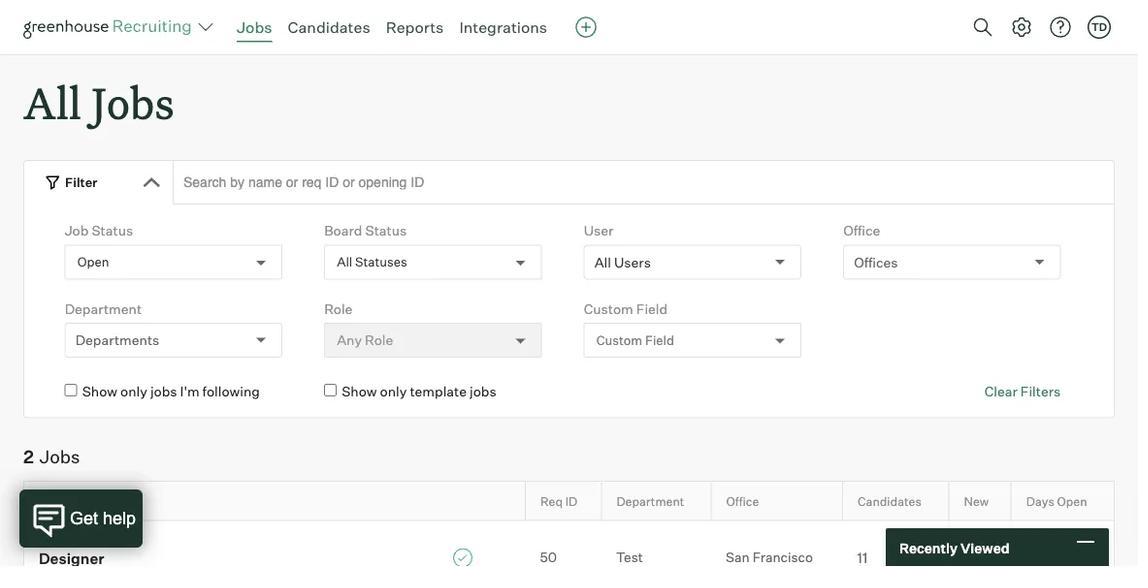 Task type: locate. For each thing, give the bounding box(es) containing it.
custom
[[584, 301, 633, 317], [596, 333, 642, 348]]

status down filter
[[92, 222, 133, 239]]

integrations
[[459, 17, 547, 37]]

all
[[23, 74, 81, 131], [594, 254, 611, 271], [337, 255, 352, 270]]

jobs down greenhouse recruiting image
[[91, 74, 174, 131]]

candidates
[[288, 17, 370, 37], [858, 494, 922, 509]]

candidates right jobs link at the left
[[288, 17, 370, 37]]

1 vertical spatial 2
[[964, 550, 972, 567]]

all down board
[[337, 255, 352, 270]]

role
[[324, 301, 353, 317]]

show only jobs i'm following
[[82, 383, 260, 400]]

only left template
[[380, 383, 407, 400]]

0 horizontal spatial department
[[65, 301, 142, 317]]

open
[[77, 255, 109, 270], [1057, 494, 1087, 509]]

1 horizontal spatial jobs
[[91, 74, 174, 131]]

i'm
[[180, 383, 199, 400]]

office up the offices
[[843, 222, 880, 239]]

jobs left i'm
[[150, 383, 177, 400]]

0 vertical spatial custom
[[584, 301, 633, 317]]

only for template
[[380, 383, 407, 400]]

jobs
[[237, 17, 272, 37], [91, 74, 174, 131], [40, 447, 80, 468]]

2 vertical spatial jobs
[[40, 447, 80, 468]]

0 horizontal spatial show
[[82, 383, 117, 400]]

40
[[1026, 550, 1044, 566]]

1 horizontal spatial office
[[843, 222, 880, 239]]

job status
[[65, 222, 133, 239]]

2 show from the left
[[342, 383, 377, 400]]

status up statuses
[[365, 222, 407, 239]]

1 vertical spatial jobs
[[91, 74, 174, 131]]

jobs right template
[[470, 383, 496, 400]]

jobs left candidates link
[[237, 17, 272, 37]]

open right days
[[1057, 494, 1087, 509]]

2 horizontal spatial all
[[594, 254, 611, 271]]

1 horizontal spatial job
[[65, 222, 89, 239]]

1 horizontal spatial status
[[365, 222, 407, 239]]

all users option
[[594, 254, 651, 271]]

recently
[[900, 540, 958, 557]]

0 vertical spatial custom field
[[584, 301, 668, 317]]

Search by name or req ID or opening ID text field
[[173, 160, 1115, 205]]

2 only from the left
[[380, 383, 407, 400]]

jobs for 2 jobs
[[40, 447, 80, 468]]

0 horizontal spatial office
[[726, 494, 759, 509]]

Show only jobs I'm following checkbox
[[65, 384, 77, 397]]

reports link
[[386, 17, 444, 37]]

show
[[82, 383, 117, 400], [342, 383, 377, 400]]

1 horizontal spatial jobs
[[470, 383, 496, 400]]

1 vertical spatial candidates
[[858, 494, 922, 509]]

job
[[65, 222, 89, 239], [39, 494, 60, 509]]

2 status from the left
[[365, 222, 407, 239]]

status for job status
[[92, 222, 133, 239]]

custom down all users
[[584, 301, 633, 317]]

2 link
[[949, 547, 1011, 568]]

1 horizontal spatial only
[[380, 383, 407, 400]]

jobs
[[150, 383, 177, 400], [470, 383, 496, 400]]

req
[[541, 494, 563, 509]]

0 horizontal spatial 2
[[23, 447, 34, 468]]

all up filter
[[23, 74, 81, 131]]

td button
[[1084, 12, 1115, 43]]

custom down all users option
[[596, 333, 642, 348]]

req id
[[541, 494, 578, 509]]

1 vertical spatial custom field
[[596, 333, 674, 348]]

all statuses
[[337, 255, 407, 270]]

office up san
[[726, 494, 759, 509]]

0 horizontal spatial status
[[92, 222, 133, 239]]

viewed
[[961, 540, 1010, 557]]

custom field
[[584, 301, 668, 317], [596, 333, 674, 348]]

0 horizontal spatial jobs
[[150, 383, 177, 400]]

filter
[[65, 174, 98, 190]]

field
[[636, 301, 668, 317], [645, 333, 674, 348]]

job down filter
[[65, 222, 89, 239]]

0 vertical spatial candidates
[[288, 17, 370, 37]]

job down 2 jobs
[[39, 494, 60, 509]]

1 only from the left
[[120, 383, 147, 400]]

0 horizontal spatial candidates
[[288, 17, 370, 37]]

board status
[[324, 222, 407, 239]]

show right show only template jobs "checkbox"
[[342, 383, 377, 400]]

department up test
[[617, 494, 685, 509]]

1 status from the left
[[92, 222, 133, 239]]

department up departments
[[65, 301, 142, 317]]

open down job status at the top left of the page
[[77, 255, 109, 270]]

all for all users
[[594, 254, 611, 271]]

custom field down all users
[[584, 301, 668, 317]]

francisco
[[753, 550, 813, 566]]

0 vertical spatial open
[[77, 255, 109, 270]]

only
[[120, 383, 147, 400], [380, 383, 407, 400]]

0 horizontal spatial jobs
[[40, 447, 80, 468]]

1 horizontal spatial all
[[337, 255, 352, 270]]

0 horizontal spatial only
[[120, 383, 147, 400]]

1 vertical spatial open
[[1057, 494, 1087, 509]]

all left 'users'
[[594, 254, 611, 271]]

1 vertical spatial job
[[39, 494, 60, 509]]

0 horizontal spatial open
[[77, 255, 109, 270]]

11 link
[[843, 547, 949, 568]]

days
[[1026, 494, 1055, 509]]

1 horizontal spatial department
[[617, 494, 685, 509]]

status
[[92, 222, 133, 239], [365, 222, 407, 239]]

1 horizontal spatial show
[[342, 383, 377, 400]]

0 vertical spatial 2
[[23, 447, 34, 468]]

san
[[726, 550, 750, 566]]

office
[[843, 222, 880, 239], [726, 494, 759, 509]]

0 vertical spatial field
[[636, 301, 668, 317]]

1 horizontal spatial 2
[[964, 550, 972, 567]]

show right show only jobs i'm following option at the left of page
[[82, 383, 117, 400]]

board
[[324, 222, 362, 239]]

Show only template jobs checkbox
[[324, 384, 337, 397]]

1 vertical spatial department
[[617, 494, 685, 509]]

jobs down show only jobs i'm following option at the left of page
[[40, 447, 80, 468]]

offices
[[854, 254, 898, 271]]

2
[[23, 447, 34, 468], [964, 550, 972, 567]]

only down departments
[[120, 383, 147, 400]]

job for job status
[[65, 222, 89, 239]]

0 vertical spatial job
[[65, 222, 89, 239]]

1 show from the left
[[82, 383, 117, 400]]

department
[[65, 301, 142, 317], [617, 494, 685, 509]]

custom field down 'users'
[[596, 333, 674, 348]]

0 horizontal spatial job
[[39, 494, 60, 509]]

candidates up 11 link
[[858, 494, 922, 509]]

show for show only jobs i'm following
[[82, 383, 117, 400]]

show for show only template jobs
[[342, 383, 377, 400]]

2 inside 2 link
[[964, 550, 972, 567]]

0 vertical spatial jobs
[[237, 17, 272, 37]]

all jobs
[[23, 74, 174, 131]]

integrations link
[[459, 17, 547, 37]]

search image
[[971, 16, 995, 39]]

0 horizontal spatial all
[[23, 74, 81, 131]]

2 jobs
[[23, 447, 80, 468]]



Task type: vqa. For each thing, say whether or not it's contained in the screenshot.
submission
no



Task type: describe. For each thing, give the bounding box(es) containing it.
1 horizontal spatial open
[[1057, 494, 1087, 509]]

statuses
[[355, 255, 407, 270]]

only for jobs
[[120, 383, 147, 400]]

user
[[584, 222, 614, 239]]

filters
[[1021, 383, 1061, 400]]

job for job
[[39, 494, 60, 509]]

id
[[565, 494, 578, 509]]

50
[[540, 550, 557, 566]]

test
[[616, 550, 643, 566]]

jobs for all jobs
[[91, 74, 174, 131]]

clear
[[985, 383, 1018, 400]]

new
[[964, 494, 989, 509]]

candidates link
[[288, 17, 370, 37]]

status for board status
[[365, 222, 407, 239]]

td button
[[1088, 16, 1111, 39]]

users
[[614, 254, 651, 271]]

clear filters link
[[985, 383, 1061, 401]]

departments
[[75, 332, 159, 349]]

2 horizontal spatial jobs
[[237, 17, 272, 37]]

1 horizontal spatial candidates
[[858, 494, 922, 509]]

san francisco
[[726, 550, 813, 566]]

1 vertical spatial custom
[[596, 333, 642, 348]]

all for all jobs
[[23, 74, 81, 131]]

show only template jobs
[[342, 383, 496, 400]]

1 jobs from the left
[[150, 383, 177, 400]]

2 jobs from the left
[[470, 383, 496, 400]]

2 for 2
[[964, 550, 972, 567]]

1 vertical spatial office
[[726, 494, 759, 509]]

reports
[[386, 17, 444, 37]]

11
[[857, 550, 868, 567]]

clear filters
[[985, 383, 1061, 400]]

days open
[[1026, 494, 1087, 509]]

greenhouse recruiting image
[[23, 16, 198, 39]]

jobs link
[[237, 17, 272, 37]]

template
[[410, 383, 467, 400]]

2 for 2 jobs
[[23, 447, 34, 468]]

recently viewed
[[900, 540, 1010, 557]]

configure image
[[1010, 16, 1033, 39]]

0 vertical spatial office
[[843, 222, 880, 239]]

all users
[[594, 254, 651, 271]]

following
[[202, 383, 260, 400]]

all for all statuses
[[337, 255, 352, 270]]

1 vertical spatial field
[[645, 333, 674, 348]]

0 vertical spatial department
[[65, 301, 142, 317]]

td
[[1092, 20, 1107, 33]]



